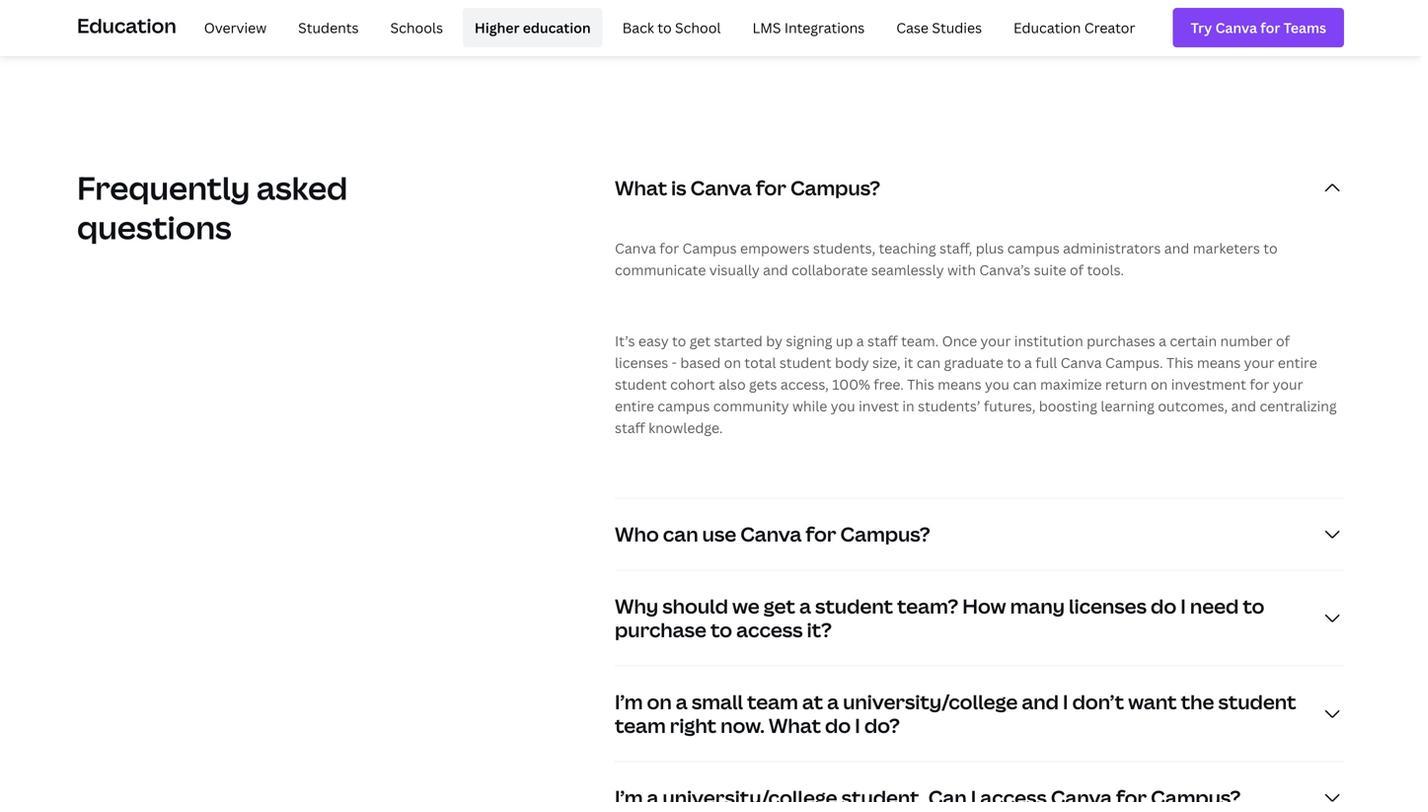 Task type: locate. For each thing, give the bounding box(es) containing it.
1 horizontal spatial you
[[985, 375, 1010, 394]]

on inside i'm on a small team at a university/college and i don't want the student team right now. what do i do?
[[647, 689, 672, 716]]

campus up "knowledge."
[[658, 397, 710, 416]]

i left do?
[[855, 713, 861, 740]]

0 horizontal spatial this
[[907, 375, 935, 394]]

0 horizontal spatial on
[[647, 689, 672, 716]]

0 horizontal spatial do
[[825, 713, 851, 740]]

student up access,
[[780, 354, 832, 372]]

graduate
[[944, 354, 1004, 372]]

while
[[793, 397, 828, 416]]

you down 100% on the right of page
[[831, 397, 856, 416]]

i'm on a small team at a university/college and i don't want the student team right now. what do i do?
[[615, 689, 1297, 740]]

licenses down the easy
[[615, 354, 669, 372]]

1 vertical spatial of
[[1276, 332, 1290, 351]]

canva
[[691, 174, 752, 202], [615, 239, 656, 258], [1061, 354, 1102, 372], [741, 521, 802, 548]]

0 vertical spatial this
[[1167, 354, 1194, 372]]

licenses
[[615, 354, 669, 372], [1069, 593, 1147, 620]]

1 horizontal spatial i
[[1063, 689, 1069, 716]]

entire up centralizing
[[1278, 354, 1318, 372]]

2 vertical spatial can
[[663, 521, 698, 548]]

education for education
[[77, 12, 176, 39]]

case studies link
[[885, 8, 994, 47]]

student right the
[[1219, 689, 1297, 716]]

1 vertical spatial do
[[825, 713, 851, 740]]

staff up size,
[[868, 332, 898, 351]]

team
[[747, 689, 798, 716], [615, 713, 666, 740]]

to right need
[[1243, 593, 1265, 620]]

i
[[1181, 593, 1186, 620], [1063, 689, 1069, 716], [855, 713, 861, 740]]

can right it
[[917, 354, 941, 372]]

the
[[1181, 689, 1215, 716]]

access,
[[781, 375, 829, 394]]

means up students'
[[938, 375, 982, 394]]

boosting
[[1039, 397, 1098, 416]]

your
[[981, 332, 1011, 351], [1245, 354, 1275, 372], [1273, 375, 1304, 394]]

get inside it's easy to get started by signing up a staff team. once your institution purchases a certain number of licenses - based on total student body size, it can graduate to a full canva campus. this means your entire student cohort also gets access, 100% free. this means you can maximize return on investment for your entire campus community while you invest in students' futures, boosting learning outcomes, and centralizing staff knowledge.
[[690, 332, 711, 351]]

0 horizontal spatial licenses
[[615, 354, 669, 372]]

return
[[1106, 375, 1148, 394]]

campus? up the team?
[[841, 521, 931, 548]]

futures,
[[984, 397, 1036, 416]]

you
[[985, 375, 1010, 394], [831, 397, 856, 416]]

get for a
[[764, 593, 796, 620]]

a right we
[[800, 593, 811, 620]]

to right marketers at right
[[1264, 239, 1278, 258]]

who can use canva for campus? button
[[615, 499, 1345, 570]]

0 horizontal spatial entire
[[615, 397, 654, 416]]

i left need
[[1181, 593, 1186, 620]]

community
[[714, 397, 789, 416]]

also
[[719, 375, 746, 394]]

canva up communicate
[[615, 239, 656, 258]]

do
[[1151, 593, 1177, 620], [825, 713, 851, 740]]

1 vertical spatial this
[[907, 375, 935, 394]]

what left is at the left
[[615, 174, 667, 202]]

campus up suite
[[1008, 239, 1060, 258]]

with
[[948, 261, 976, 280]]

student inside why should we get a student team? how many licenses do i need to purchase to access it?
[[815, 593, 893, 620]]

2 horizontal spatial on
[[1151, 375, 1168, 394]]

team.
[[901, 332, 939, 351]]

menu bar inside education "element"
[[184, 8, 1148, 47]]

for up communicate
[[660, 239, 679, 258]]

1 horizontal spatial what
[[769, 713, 821, 740]]

on right return
[[1151, 375, 1168, 394]]

0 vertical spatial your
[[981, 332, 1011, 351]]

0 vertical spatial can
[[917, 354, 941, 372]]

entire
[[1278, 354, 1318, 372], [615, 397, 654, 416]]

seamlessly
[[872, 261, 944, 280]]

what right "now."
[[769, 713, 821, 740]]

0 horizontal spatial campus
[[658, 397, 710, 416]]

staff
[[868, 332, 898, 351], [615, 419, 645, 438]]

get right we
[[764, 593, 796, 620]]

body
[[835, 354, 869, 372]]

means up investment
[[1197, 354, 1241, 372]]

1 vertical spatial you
[[831, 397, 856, 416]]

overview
[[204, 18, 267, 37]]

this down it
[[907, 375, 935, 394]]

do inside i'm on a small team at a university/college and i don't want the student team right now. what do i do?
[[825, 713, 851, 740]]

your down number
[[1245, 354, 1275, 372]]

1 horizontal spatial staff
[[868, 332, 898, 351]]

1 horizontal spatial means
[[1197, 354, 1241, 372]]

you up futures,
[[985, 375, 1010, 394]]

0 horizontal spatial staff
[[615, 419, 645, 438]]

of inside it's easy to get started by signing up a staff team. once your institution purchases a certain number of licenses - based on total student body size, it can graduate to a full canva campus. this means your entire student cohort also gets access, 100% free. this means you can maximize return on investment for your entire campus community while you invest in students' futures, boosting learning outcomes, and centralizing staff knowledge.
[[1276, 332, 1290, 351]]

a
[[857, 332, 864, 351], [1159, 332, 1167, 351], [1025, 354, 1032, 372], [800, 593, 811, 620], [676, 689, 688, 716], [827, 689, 839, 716]]

and down investment
[[1232, 397, 1257, 416]]

1 vertical spatial get
[[764, 593, 796, 620]]

education element
[[77, 0, 1345, 55]]

1 horizontal spatial get
[[764, 593, 796, 620]]

small
[[692, 689, 743, 716]]

1 horizontal spatial campus
[[1008, 239, 1060, 258]]

back
[[623, 18, 654, 37]]

it
[[904, 354, 914, 372]]

team left right
[[615, 713, 666, 740]]

want
[[1129, 689, 1177, 716]]

do right at
[[825, 713, 851, 740]]

on right i'm
[[647, 689, 672, 716]]

2 horizontal spatial i
[[1181, 593, 1186, 620]]

school
[[675, 18, 721, 37]]

1 vertical spatial means
[[938, 375, 982, 394]]

0 horizontal spatial can
[[663, 521, 698, 548]]

get inside why should we get a student team? how many licenses do i need to purchase to access it?
[[764, 593, 796, 620]]

1 horizontal spatial do
[[1151, 593, 1177, 620]]

on up the also
[[724, 354, 741, 372]]

campus
[[1008, 239, 1060, 258], [658, 397, 710, 416]]

2 vertical spatial on
[[647, 689, 672, 716]]

canva for campus empowers students, teaching staff, plus campus administrators and marketers to communicate visually and collaborate seamlessly with canva's suite of tools.
[[615, 239, 1278, 280]]

a right up
[[857, 332, 864, 351]]

menu bar containing overview
[[184, 8, 1148, 47]]

0 vertical spatial campus
[[1008, 239, 1060, 258]]

1 vertical spatial licenses
[[1069, 593, 1147, 620]]

of right number
[[1276, 332, 1290, 351]]

0 vertical spatial of
[[1070, 261, 1084, 280]]

0 horizontal spatial means
[[938, 375, 982, 394]]

what is canva for campus? button
[[615, 153, 1345, 224]]

and inside i'm on a small team at a university/college and i don't want the student team right now. what do i do?
[[1022, 689, 1059, 716]]

team left at
[[747, 689, 798, 716]]

don't
[[1073, 689, 1125, 716]]

0 horizontal spatial of
[[1070, 261, 1084, 280]]

0 vertical spatial get
[[690, 332, 711, 351]]

education
[[77, 12, 176, 39], [1014, 18, 1081, 37]]

0 vertical spatial do
[[1151, 593, 1177, 620]]

0 vertical spatial licenses
[[615, 354, 669, 372]]

to right the back
[[658, 18, 672, 37]]

to inside "canva for campus empowers students, teaching staff, plus campus administrators and marketers to communicate visually and collaborate seamlessly with canva's suite of tools."
[[1264, 239, 1278, 258]]

canva's
[[980, 261, 1031, 280]]

staff left "knowledge."
[[615, 419, 645, 438]]

entire up "knowledge."
[[615, 397, 654, 416]]

1 vertical spatial campus
[[658, 397, 710, 416]]

menu bar
[[184, 8, 1148, 47]]

this down certain
[[1167, 354, 1194, 372]]

1 vertical spatial entire
[[615, 397, 654, 416]]

now.
[[721, 713, 765, 740]]

and
[[1165, 239, 1190, 258], [763, 261, 788, 280], [1232, 397, 1257, 416], [1022, 689, 1059, 716]]

of
[[1070, 261, 1084, 280], [1276, 332, 1290, 351]]

is
[[671, 174, 687, 202]]

for inside "canva for campus empowers students, teaching staff, plus campus administrators and marketers to communicate visually and collaborate seamlessly with canva's suite of tools."
[[660, 239, 679, 258]]

and left don't
[[1022, 689, 1059, 716]]

once
[[942, 332, 977, 351]]

can up futures,
[[1013, 375, 1037, 394]]

case
[[897, 18, 929, 37]]

maximize
[[1041, 375, 1102, 394]]

i left don't
[[1063, 689, 1069, 716]]

campus.
[[1106, 354, 1163, 372]]

can
[[917, 354, 941, 372], [1013, 375, 1037, 394], [663, 521, 698, 548]]

it?
[[807, 617, 832, 644]]

2 horizontal spatial can
[[1013, 375, 1037, 394]]

university/college
[[843, 689, 1018, 716]]

and inside it's easy to get started by signing up a staff team. once your institution purchases a certain number of licenses - based on total student body size, it can graduate to a full canva campus. this means your entire student cohort also gets access, 100% free. this means you can maximize return on investment for your entire campus community while you invest in students' futures, boosting learning outcomes, and centralizing staff knowledge.
[[1232, 397, 1257, 416]]

can left the "use"
[[663, 521, 698, 548]]

1 horizontal spatial team
[[747, 689, 798, 716]]

0 vertical spatial on
[[724, 354, 741, 372]]

means
[[1197, 354, 1241, 372], [938, 375, 982, 394]]

0 horizontal spatial education
[[77, 12, 176, 39]]

your up centralizing
[[1273, 375, 1304, 394]]

2 vertical spatial your
[[1273, 375, 1304, 394]]

1 vertical spatial can
[[1013, 375, 1037, 394]]

size,
[[873, 354, 901, 372]]

to
[[658, 18, 672, 37], [1264, 239, 1278, 258], [672, 332, 686, 351], [1007, 354, 1021, 372], [1243, 593, 1265, 620], [711, 617, 732, 644]]

why should we get a student team? how many licenses do i need to purchase to access it?
[[615, 593, 1265, 644]]

can inside dropdown button
[[663, 521, 698, 548]]

to left 'access'
[[711, 617, 732, 644]]

studies
[[932, 18, 982, 37]]

licenses right many
[[1069, 593, 1147, 620]]

1 horizontal spatial on
[[724, 354, 741, 372]]

for
[[756, 174, 787, 202], [660, 239, 679, 258], [1250, 375, 1270, 394], [806, 521, 837, 548]]

-
[[672, 354, 677, 372]]

0 horizontal spatial what
[[615, 174, 667, 202]]

your up the graduate
[[981, 332, 1011, 351]]

back to school link
[[611, 8, 733, 47]]

canva up maximize at the top of page
[[1061, 354, 1102, 372]]

schools link
[[379, 8, 455, 47]]

campus? up students,
[[791, 174, 881, 202]]

lms integrations link
[[741, 8, 877, 47]]

do left need
[[1151, 593, 1177, 620]]

to up -
[[672, 332, 686, 351]]

1 vertical spatial what
[[769, 713, 821, 740]]

get
[[690, 332, 711, 351], [764, 593, 796, 620]]

knowledge.
[[649, 419, 723, 438]]

1 horizontal spatial education
[[1014, 18, 1081, 37]]

started
[[714, 332, 763, 351]]

cohort
[[670, 375, 715, 394]]

1 horizontal spatial entire
[[1278, 354, 1318, 372]]

for up centralizing
[[1250, 375, 1270, 394]]

i'm
[[615, 689, 643, 716]]

0 horizontal spatial get
[[690, 332, 711, 351]]

0 vertical spatial staff
[[868, 332, 898, 351]]

1 horizontal spatial of
[[1276, 332, 1290, 351]]

0 horizontal spatial you
[[831, 397, 856, 416]]

at
[[802, 689, 823, 716]]

student left the team?
[[815, 593, 893, 620]]

of right suite
[[1070, 261, 1084, 280]]

for inside it's easy to get started by signing up a staff team. once your institution purchases a certain number of licenses - based on total student body size, it can graduate to a full canva campus. this means your entire student cohort also gets access, 100% free. this means you can maximize return on investment for your entire campus community while you invest in students' futures, boosting learning outcomes, and centralizing staff knowledge.
[[1250, 375, 1270, 394]]

suite
[[1034, 261, 1067, 280]]

get up based
[[690, 332, 711, 351]]

0 vertical spatial entire
[[1278, 354, 1318, 372]]

centralizing
[[1260, 397, 1337, 416]]

0 vertical spatial what
[[615, 174, 667, 202]]

teaching
[[879, 239, 936, 258]]

1 horizontal spatial licenses
[[1069, 593, 1147, 620]]



Task type: vqa. For each thing, say whether or not it's contained in the screenshot.
the Adventure Blank Lesson Weekly Calendar Calendar by Canva Creative Studio
no



Task type: describe. For each thing, give the bounding box(es) containing it.
who can use canva for campus?
[[615, 521, 931, 548]]

in
[[903, 397, 915, 416]]

asked
[[257, 167, 348, 210]]

why
[[615, 593, 659, 620]]

and left marketers at right
[[1165, 239, 1190, 258]]

frequently
[[77, 167, 250, 210]]

outcomes,
[[1158, 397, 1228, 416]]

lms
[[753, 18, 781, 37]]

who
[[615, 521, 659, 548]]

marketers
[[1193, 239, 1261, 258]]

what inside i'm on a small team at a university/college and i don't want the student team right now. what do i do?
[[769, 713, 821, 740]]

collaborate
[[792, 261, 868, 280]]

1 vertical spatial on
[[1151, 375, 1168, 394]]

students'
[[918, 397, 981, 416]]

gets
[[749, 375, 777, 394]]

many
[[1011, 593, 1065, 620]]

access
[[737, 617, 803, 644]]

based
[[681, 354, 721, 372]]

to inside menu bar
[[658, 18, 672, 37]]

education creator link
[[1002, 8, 1148, 47]]

institution
[[1015, 332, 1084, 351]]

education
[[523, 18, 591, 37]]

plus
[[976, 239, 1004, 258]]

student down the easy
[[615, 375, 667, 394]]

questions
[[77, 206, 232, 249]]

do?
[[865, 713, 900, 740]]

students,
[[813, 239, 876, 258]]

purchase
[[615, 617, 707, 644]]

100%
[[832, 375, 871, 394]]

it's easy to get started by signing up a staff team. once your institution purchases a certain number of licenses - based on total student body size, it can graduate to a full canva campus. this means your entire student cohort also gets access, 100% free. this means you can maximize return on investment for your entire campus community while you invest in students' futures, boosting learning outcomes, and centralizing staff knowledge.
[[615, 332, 1337, 438]]

up
[[836, 332, 853, 351]]

to left full
[[1007, 354, 1021, 372]]

total
[[745, 354, 776, 372]]

a left certain
[[1159, 332, 1167, 351]]

0 horizontal spatial i
[[855, 713, 861, 740]]

licenses inside why should we get a student team? how many licenses do i need to purchase to access it?
[[1069, 593, 1147, 620]]

higher
[[475, 18, 520, 37]]

canva inside "canva for campus empowers students, teaching staff, plus campus administrators and marketers to communicate visually and collaborate seamlessly with canva's suite of tools."
[[615, 239, 656, 258]]

how
[[963, 593, 1007, 620]]

a left small
[[676, 689, 688, 716]]

do inside why should we get a student team? how many licenses do i need to purchase to access it?
[[1151, 593, 1177, 620]]

right
[[670, 713, 717, 740]]

number
[[1221, 332, 1273, 351]]

purchases
[[1087, 332, 1156, 351]]

of inside "canva for campus empowers students, teaching staff, plus campus administrators and marketers to communicate visually and collaborate seamlessly with canva's suite of tools."
[[1070, 261, 1084, 280]]

overview link
[[192, 8, 279, 47]]

need
[[1190, 593, 1239, 620]]

1 horizontal spatial this
[[1167, 354, 1194, 372]]

0 vertical spatial campus?
[[791, 174, 881, 202]]

what is canva for campus?
[[615, 174, 881, 202]]

students
[[298, 18, 359, 37]]

empowers
[[740, 239, 810, 258]]

get for started
[[690, 332, 711, 351]]

tools.
[[1087, 261, 1124, 280]]

easy
[[639, 332, 669, 351]]

0 vertical spatial means
[[1197, 354, 1241, 372]]

licenses inside it's easy to get started by signing up a staff team. once your institution purchases a certain number of licenses - based on total student body size, it can graduate to a full canva campus. this means your entire student cohort also gets access, 100% free. this means you can maximize return on investment for your entire campus community while you invest in students' futures, boosting learning outcomes, and centralizing staff knowledge.
[[615, 354, 669, 372]]

it's
[[615, 332, 635, 351]]

lms integrations
[[753, 18, 865, 37]]

free.
[[874, 375, 904, 394]]

frequently asked questions
[[77, 167, 348, 249]]

learning
[[1101, 397, 1155, 416]]

staff,
[[940, 239, 973, 258]]

investment
[[1172, 375, 1247, 394]]

full
[[1036, 354, 1058, 372]]

team?
[[897, 593, 959, 620]]

0 horizontal spatial team
[[615, 713, 666, 740]]

creator
[[1085, 18, 1136, 37]]

integrations
[[785, 18, 865, 37]]

why should we get a student team? how many licenses do i need to purchase to access it? button
[[615, 571, 1345, 666]]

students link
[[286, 8, 371, 47]]

by
[[766, 332, 783, 351]]

for up it?
[[806, 521, 837, 548]]

signing
[[786, 332, 833, 351]]

i inside why should we get a student team? how many licenses do i need to purchase to access it?
[[1181, 593, 1186, 620]]

canva right the "use"
[[741, 521, 802, 548]]

1 vertical spatial your
[[1245, 354, 1275, 372]]

and down empowers
[[763, 261, 788, 280]]

campus inside it's easy to get started by signing up a staff team. once your institution purchases a certain number of licenses - based on total student body size, it can graduate to a full canva campus. this means your entire student cohort also gets access, 100% free. this means you can maximize return on investment for your entire campus community while you invest in students' futures, boosting learning outcomes, and centralizing staff knowledge.
[[658, 397, 710, 416]]

for up empowers
[[756, 174, 787, 202]]

0 vertical spatial you
[[985, 375, 1010, 394]]

higher education link
[[463, 8, 603, 47]]

communicate
[[615, 261, 706, 280]]

schools
[[390, 18, 443, 37]]

canva inside it's easy to get started by signing up a staff team. once your institution purchases a certain number of licenses - based on total student body size, it can graduate to a full canva campus. this means your entire student cohort also gets access, 100% free. this means you can maximize return on investment for your entire campus community while you invest in students' futures, boosting learning outcomes, and centralizing staff knowledge.
[[1061, 354, 1102, 372]]

higher education
[[475, 18, 591, 37]]

1 horizontal spatial can
[[917, 354, 941, 372]]

canva right is at the left
[[691, 174, 752, 202]]

certain
[[1170, 332, 1217, 351]]

student inside i'm on a small team at a university/college and i don't want the student team right now. what do i do?
[[1219, 689, 1297, 716]]

a left full
[[1025, 354, 1032, 372]]

administrators
[[1063, 239, 1161, 258]]

education for education creator
[[1014, 18, 1081, 37]]

1 vertical spatial staff
[[615, 419, 645, 438]]

campus inside "canva for campus empowers students, teaching staff, plus campus administrators and marketers to communicate visually and collaborate seamlessly with canva's suite of tools."
[[1008, 239, 1060, 258]]

1 vertical spatial campus?
[[841, 521, 931, 548]]

a inside why should we get a student team? how many licenses do i need to purchase to access it?
[[800, 593, 811, 620]]

should
[[663, 593, 728, 620]]

a right at
[[827, 689, 839, 716]]

back to school
[[623, 18, 721, 37]]

visually
[[710, 261, 760, 280]]



